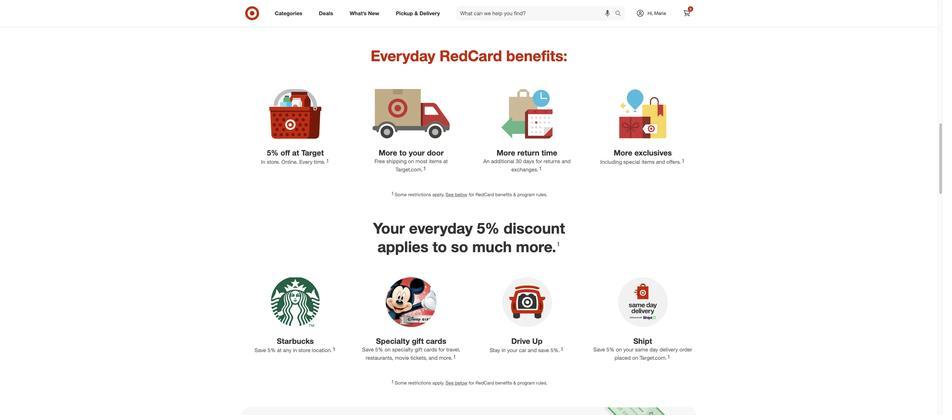 Task type: locate. For each thing, give the bounding box(es) containing it.
1 link for 5% off at target
[[326, 158, 330, 165]]

0 horizontal spatial more.
[[391, 11, 401, 16]]

1 vertical spatial below
[[455, 192, 468, 197]]

below for more to your door
[[455, 192, 468, 197]]

5%
[[267, 148, 279, 157], [477, 219, 500, 237], [375, 346, 383, 353], [607, 346, 615, 353], [268, 347, 276, 354]]

apply for debit link
[[535, 0, 585, 13]]

0 horizontal spatial 3
[[253, 11, 256, 16]]

1 vertical spatial redcard
[[476, 192, 494, 197]]

1 inside 5% off at target in store. online. every time. 1
[[327, 158, 329, 163]]

see below 3 only for guests approved for a target mastercard. restrictions apply. learn more.
[[253, 0, 419, 16]]

save inside save 5% on your same day delivery order placed on target.com.
[[594, 346, 605, 353]]

2 apply from the left
[[541, 2, 555, 8]]

3 more from the left
[[614, 148, 633, 157]]

rules. down exchanges.
[[536, 192, 548, 197]]

apply left debit at the top right
[[541, 2, 555, 8]]

more up special
[[614, 148, 633, 157]]

0 horizontal spatial target.com.
[[396, 166, 423, 173]]

and inside an additional 30 days for returns and exchanges.
[[562, 158, 571, 165]]

so
[[451, 238, 468, 256]]

gift icon image
[[619, 89, 667, 139]]

items down exclusives
[[642, 159, 655, 165]]

at right off
[[292, 148, 299, 157]]

gift cards icon image
[[386, 277, 437, 327]]

specialty
[[376, 336, 410, 346]]

2 horizontal spatial more
[[614, 148, 633, 157]]

1 right location.
[[333, 346, 335, 351]]

more up "free"
[[379, 148, 397, 157]]

1 right time.
[[327, 158, 329, 163]]

more. down travel,
[[439, 355, 453, 361]]

1 vertical spatial a
[[309, 11, 311, 16]]

5% inside your everyday 5% discount applies to so much more. 1
[[477, 219, 500, 237]]

apply inside the apply for debit link
[[541, 2, 555, 8]]

to down everyday
[[433, 238, 447, 256]]

apply left the credit
[[449, 2, 464, 8]]

starbucks logo image
[[271, 277, 320, 327]]

0 vertical spatial &
[[415, 10, 418, 16]]

3 left only
[[253, 11, 256, 16]]

in
[[293, 347, 297, 354], [502, 347, 506, 354]]

specialty
[[392, 346, 413, 353]]

0 vertical spatial target.com.
[[396, 166, 423, 173]]

0 horizontal spatial save
[[255, 347, 266, 354]]

0 vertical spatial restrictions
[[408, 192, 431, 197]]

1 link for more return time
[[539, 165, 543, 173]]

program down "car"
[[518, 380, 535, 386]]

apply for credit
[[449, 2, 489, 8]]

1 vertical spatial cards
[[424, 346, 437, 353]]

2 in from the left
[[502, 347, 506, 354]]

target.com. down day
[[640, 355, 667, 361]]

shipt
[[634, 336, 652, 346]]

1 apply from the left
[[449, 2, 464, 8]]

1 program from the top
[[518, 192, 535, 197]]

2 vertical spatial redcard
[[476, 380, 494, 386]]

apply for apply for debit
[[541, 2, 555, 8]]

1 right offers.
[[682, 158, 685, 163]]

rules. for more return time
[[536, 192, 548, 197]]

2 1 some restrictions apply. see below for redcard benefits & program rules. from the top
[[392, 379, 548, 386]]

save for shipt
[[594, 346, 605, 353]]

1 vertical spatial rules.
[[536, 380, 548, 386]]

0 vertical spatial program
[[518, 192, 535, 197]]

1 restrictions from the top
[[408, 192, 431, 197]]

2 horizontal spatial at
[[444, 158, 448, 165]]

return
[[518, 148, 540, 157]]

redcard for more return time
[[476, 192, 494, 197]]

3 link
[[680, 6, 694, 21]]

5% left any
[[268, 347, 276, 354]]

see inside see below 3 only for guests approved for a target mastercard. restrictions apply. learn more.
[[412, 0, 419, 4]]

1 vertical spatial 1 some restrictions apply. see below for redcard benefits & program rules.
[[392, 379, 548, 386]]

2 vertical spatial more.
[[439, 355, 453, 361]]

3 right maria
[[690, 7, 692, 11]]

0 vertical spatial more.
[[391, 11, 401, 16]]

2 more from the left
[[497, 148, 515, 157]]

target left the mastercard.
[[312, 11, 323, 16]]

1 vertical spatial some
[[395, 380, 407, 386]]

tickets,
[[411, 355, 427, 361]]

at inside starbucks save 5% at any in store location. 1
[[277, 347, 282, 354]]

apply. inside see below 3 only for guests approved for a target mastercard. restrictions apply. learn more.
[[368, 11, 378, 16]]

in inside "drive up stay in your car and save 5%. 1"
[[502, 347, 506, 354]]

1 some from the top
[[395, 192, 407, 197]]

apply.
[[368, 11, 378, 16], [433, 192, 444, 197], [433, 380, 444, 386]]

free
[[375, 158, 385, 165]]

for
[[465, 2, 472, 8], [557, 2, 564, 8], [266, 11, 271, 16], [303, 11, 307, 16], [536, 158, 542, 165], [469, 192, 474, 197], [439, 346, 445, 353], [469, 380, 474, 386]]

5% inside save 5% on your same day delivery order placed on target.com.
[[607, 346, 615, 353]]

0 vertical spatial below
[[253, 5, 264, 10]]

target.com.
[[396, 166, 423, 173], [640, 355, 667, 361]]

1 vertical spatial benefits
[[496, 380, 512, 386]]

more return time
[[497, 148, 558, 157]]

restrictions
[[408, 192, 431, 197], [408, 380, 431, 386]]

2 vertical spatial see
[[446, 380, 454, 386]]

1 more from the left
[[379, 148, 397, 157]]

2 vertical spatial &
[[514, 380, 516, 386]]

delivery
[[420, 10, 440, 16]]

save inside starbucks save 5% at any in store location. 1
[[255, 347, 266, 354]]

at
[[292, 148, 299, 157], [444, 158, 448, 165], [277, 347, 282, 354]]

and right returns
[[562, 158, 571, 165]]

1 inside your everyday 5% discount applies to so much more. 1
[[557, 241, 560, 246]]

1 horizontal spatial more.
[[439, 355, 453, 361]]

1 vertical spatial more.
[[516, 238, 556, 256]]

1 down "most"
[[424, 165, 426, 170]]

1 horizontal spatial to
[[433, 238, 447, 256]]

open
[[621, 2, 635, 8]]

1 in from the left
[[293, 347, 297, 354]]

What can we help you find? suggestions appear below search field
[[456, 6, 617, 21]]

any
[[283, 347, 292, 354]]

5% left same
[[607, 346, 615, 353]]

see
[[412, 0, 419, 4], [446, 192, 454, 197], [446, 380, 454, 386]]

5% up restaurants,
[[375, 346, 383, 353]]

debit
[[565, 2, 579, 8]]

at left any
[[277, 347, 282, 354]]

in right any
[[293, 347, 297, 354]]

items inside more exclusives including special items and offers. 1
[[642, 159, 655, 165]]

below for specialty gift cards
[[455, 380, 468, 386]]

1 vertical spatial apply.
[[433, 192, 444, 197]]

time.
[[314, 159, 326, 165]]

on inside the 'save 5% on specialty gift cards for travel, restaurants, movie tickets, and more.'
[[385, 346, 391, 353]]

everyday
[[371, 47, 436, 65]]

5% inside the 'save 5% on specialty gift cards for travel, restaurants, movie tickets, and more.'
[[375, 346, 383, 353]]

save for specialty gift cards
[[362, 346, 374, 353]]

0 horizontal spatial a
[[309, 11, 311, 16]]

on down more to your door
[[408, 158, 414, 165]]

1 vertical spatial target.com.
[[640, 355, 667, 361]]

2 benefits from the top
[[496, 380, 512, 386]]

on inside free shipping on most items at target.com.
[[408, 158, 414, 165]]

1 right 5%.
[[561, 346, 563, 351]]

& for cards
[[514, 380, 516, 386]]

deals link
[[313, 6, 342, 21]]

0 horizontal spatial items
[[429, 158, 442, 165]]

2 rules. from the top
[[536, 380, 548, 386]]

rules. for drive up
[[536, 380, 548, 386]]

up
[[533, 336, 543, 346]]

0 horizontal spatial at
[[277, 347, 282, 354]]

items
[[429, 158, 442, 165], [642, 159, 655, 165]]

1 down discount
[[557, 241, 560, 246]]

0 vertical spatial some
[[395, 192, 407, 197]]

0 vertical spatial to
[[400, 148, 407, 157]]

1 link for more to your door
[[423, 165, 427, 173]]

&
[[415, 10, 418, 16], [514, 192, 516, 197], [514, 380, 516, 386]]

5% inside starbucks save 5% at any in store location. 1
[[268, 347, 276, 354]]

1 benefits from the top
[[496, 192, 512, 197]]

a inside see below 3 only for guests approved for a target mastercard. restrictions apply. learn more.
[[309, 11, 311, 16]]

0 horizontal spatial apply
[[449, 2, 464, 8]]

2 vertical spatial below
[[455, 380, 468, 386]]

most
[[416, 158, 428, 165]]

search button
[[613, 6, 628, 22]]

more. right learn
[[391, 11, 401, 16]]

2 horizontal spatial your
[[624, 346, 634, 353]]

on down same
[[633, 355, 639, 361]]

0 vertical spatial cards
[[426, 336, 447, 346]]

starbucks save 5% at any in store location. 1
[[255, 336, 335, 354]]

store.
[[267, 159, 280, 165]]

new
[[368, 10, 379, 16]]

restrictions down tickets,
[[408, 380, 431, 386]]

30
[[516, 158, 522, 165]]

1 horizontal spatial apply
[[541, 2, 555, 8]]

program down exchanges.
[[518, 192, 535, 197]]

save inside the 'save 5% on specialty gift cards for travel, restaurants, movie tickets, and more.'
[[362, 346, 374, 353]]

some for specialty
[[395, 380, 407, 386]]

more. down discount
[[516, 238, 556, 256]]

1 1 some restrictions apply. see below for redcard benefits & program rules. from the top
[[392, 191, 548, 197]]

0 vertical spatial see
[[412, 0, 419, 4]]

0 vertical spatial benefits
[[496, 192, 512, 197]]

and inside the 'save 5% on specialty gift cards for travel, restaurants, movie tickets, and more.'
[[429, 355, 438, 361]]

more for more return time
[[497, 148, 515, 157]]

1 vertical spatial program
[[518, 380, 535, 386]]

1 down shipping
[[392, 191, 394, 195]]

items down door
[[429, 158, 442, 165]]

target inside see below 3 only for guests approved for a target mastercard. restrictions apply. learn more.
[[312, 11, 323, 16]]

1 horizontal spatial your
[[507, 347, 518, 354]]

some down movie
[[395, 380, 407, 386]]

your up "most"
[[409, 148, 425, 157]]

1 link for drive up
[[560, 346, 564, 354]]

credit
[[474, 2, 489, 8]]

redcard for drive up
[[476, 380, 494, 386]]

1 horizontal spatial save
[[362, 346, 374, 353]]

5% inside 5% off at target in store. online. every time. 1
[[267, 148, 279, 157]]

some down free shipping on most items at target.com. on the top of the page
[[395, 192, 407, 197]]

1 vertical spatial to
[[433, 238, 447, 256]]

2 program from the top
[[518, 380, 535, 386]]

0 vertical spatial a
[[636, 2, 639, 8]]

apply. for specialty gift cards
[[433, 380, 444, 386]]

0 horizontal spatial in
[[293, 347, 297, 354]]

more up 'additional'
[[497, 148, 515, 157]]

1 horizontal spatial items
[[642, 159, 655, 165]]

5% up much
[[477, 219, 500, 237]]

0 vertical spatial 1 some restrictions apply. see below for redcard benefits & program rules.
[[392, 191, 548, 197]]

below
[[253, 5, 264, 10], [455, 192, 468, 197], [455, 380, 468, 386]]

at down door
[[444, 158, 448, 165]]

discount
[[504, 219, 565, 237]]

target.com. down "most"
[[396, 166, 423, 173]]

in right stay
[[502, 347, 506, 354]]

1 horizontal spatial at
[[292, 148, 299, 157]]

1 horizontal spatial target.com.
[[640, 355, 667, 361]]

on
[[408, 158, 414, 165], [385, 346, 391, 353], [616, 346, 622, 353], [633, 355, 639, 361]]

0 vertical spatial target
[[312, 11, 323, 16]]

2 horizontal spatial more.
[[516, 238, 556, 256]]

only
[[257, 11, 265, 16]]

rules. down save
[[536, 380, 548, 386]]

1 vertical spatial &
[[514, 192, 516, 197]]

target.com. inside save 5% on your same day delivery order placed on target.com.
[[640, 355, 667, 361]]

more.
[[391, 11, 401, 16], [516, 238, 556, 256], [439, 355, 453, 361]]

gift
[[412, 336, 424, 346], [415, 346, 423, 353]]

1 rules. from the top
[[536, 192, 548, 197]]

0 horizontal spatial your
[[409, 148, 425, 157]]

1 horizontal spatial a
[[636, 2, 639, 8]]

to inside your everyday 5% discount applies to so much more. 1
[[433, 238, 447, 256]]

deals
[[319, 10, 333, 16]]

your left "car"
[[507, 347, 518, 354]]

gift up tickets,
[[415, 346, 423, 353]]

items for exclusives
[[642, 159, 655, 165]]

1 down restaurants,
[[392, 379, 394, 383]]

and inside more exclusives including special items and offers. 1
[[656, 159, 665, 165]]

1 horizontal spatial in
[[502, 347, 506, 354]]

apply inside apply for credit link
[[449, 2, 464, 8]]

2 some from the top
[[395, 380, 407, 386]]

and right tickets,
[[429, 355, 438, 361]]

your up placed
[[624, 346, 634, 353]]

including
[[601, 159, 622, 165]]

0 vertical spatial rules.
[[536, 192, 548, 197]]

learn
[[379, 11, 390, 16]]

1 horizontal spatial more
[[497, 148, 515, 157]]

mastercard.
[[324, 11, 345, 16]]

3
[[690, 7, 692, 11], [253, 11, 256, 16]]

rules.
[[536, 192, 548, 197], [536, 380, 548, 386]]

1 vertical spatial at
[[444, 158, 448, 165]]

5% up the store.
[[267, 148, 279, 157]]

items inside free shipping on most items at target.com.
[[429, 158, 442, 165]]

same
[[635, 346, 648, 353]]

1 horizontal spatial 3
[[690, 7, 692, 11]]

cards up tickets,
[[424, 346, 437, 353]]

truck icon image
[[373, 89, 450, 139]]

0 vertical spatial at
[[292, 148, 299, 157]]

1 vertical spatial target
[[301, 148, 324, 157]]

1 vertical spatial see
[[446, 192, 454, 197]]

save
[[362, 346, 374, 353], [594, 346, 605, 353], [255, 347, 266, 354]]

and right "car"
[[528, 347, 537, 354]]

a
[[636, 2, 639, 8], [309, 11, 311, 16]]

to up shipping
[[400, 148, 407, 157]]

target inside 5% off at target in store. online. every time. 1
[[301, 148, 324, 157]]

restrictions down free shipping on most items at target.com. on the top of the page
[[408, 192, 431, 197]]

0 horizontal spatial to
[[400, 148, 407, 157]]

1
[[327, 158, 329, 163], [682, 158, 685, 163], [424, 165, 426, 170], [540, 165, 542, 170], [392, 191, 394, 195], [557, 241, 560, 246], [333, 346, 335, 351], [561, 346, 563, 351], [454, 354, 456, 359], [668, 354, 670, 359], [392, 379, 394, 383]]

approved
[[285, 11, 302, 16]]

store
[[299, 347, 311, 354]]

1 vertical spatial restrictions
[[408, 380, 431, 386]]

more
[[379, 148, 397, 157], [497, 148, 515, 157], [614, 148, 633, 157]]

restrictions for your
[[408, 192, 431, 197]]

placed
[[615, 355, 631, 361]]

and down exclusives
[[656, 159, 665, 165]]

gift up the 'save 5% on specialty gift cards for travel, restaurants, movie tickets, and more.'
[[412, 336, 424, 346]]

a inside 'link'
[[636, 2, 639, 8]]

program
[[518, 192, 535, 197], [518, 380, 535, 386]]

online.
[[282, 159, 298, 165]]

a right approved
[[309, 11, 311, 16]]

2 horizontal spatial save
[[594, 346, 605, 353]]

cards up travel,
[[426, 336, 447, 346]]

on up placed
[[616, 346, 622, 353]]

cards
[[426, 336, 447, 346], [424, 346, 437, 353]]

0 horizontal spatial more
[[379, 148, 397, 157]]

on down specialty
[[385, 346, 391, 353]]

program for drive up
[[518, 380, 535, 386]]

2 restrictions from the top
[[408, 380, 431, 386]]

1 vertical spatial gift
[[415, 346, 423, 353]]

a right open
[[636, 2, 639, 8]]

shipping
[[387, 158, 407, 165]]

2 vertical spatial at
[[277, 347, 282, 354]]

target up every
[[301, 148, 324, 157]]

0 vertical spatial apply.
[[368, 11, 378, 16]]

2 vertical spatial apply.
[[433, 380, 444, 386]]



Task type: vqa. For each thing, say whether or not it's contained in the screenshot.
"RedCard" associated with Drive Up
yes



Task type: describe. For each thing, give the bounding box(es) containing it.
car
[[519, 347, 527, 354]]

on for specialty gift cards
[[385, 346, 391, 353]]

specialty gift cards
[[376, 336, 447, 346]]

items for shipping
[[429, 158, 442, 165]]

travel,
[[447, 346, 460, 353]]

more. inside the 'save 5% on specialty gift cards for travel, restaurants, movie tickets, and more.'
[[439, 355, 453, 361]]

drive
[[512, 336, 530, 346]]

more. inside your everyday 5% discount applies to so much more. 1
[[516, 238, 556, 256]]

hi,
[[648, 10, 653, 16]]

day
[[650, 346, 658, 353]]

benefits for drive up
[[496, 380, 512, 386]]

& for your
[[514, 192, 516, 197]]

everyday redcard benefits:
[[371, 47, 568, 65]]

what's
[[350, 10, 367, 16]]

more exclusives including special items and offers. 1
[[601, 148, 685, 165]]

some for more
[[395, 192, 407, 197]]

1 inside "drive up stay in your car and save 5%. 1"
[[561, 346, 563, 351]]

exclusives
[[635, 148, 672, 157]]

an
[[484, 158, 490, 165]]

more to your door
[[379, 148, 444, 157]]

3 inside see below 3 only for guests approved for a target mastercard. restrictions apply. learn more.
[[253, 11, 256, 16]]

free shipping on most items at target.com.
[[375, 158, 448, 173]]

applies
[[378, 238, 429, 256]]

open a reloadable
[[621, 2, 669, 8]]

drive up stay in your car and save 5%. 1
[[490, 336, 563, 354]]

your inside save 5% on your same day delivery order placed on target.com.
[[624, 346, 634, 353]]

additional
[[491, 158, 515, 165]]

open a reloadable link
[[617, 0, 673, 13]]

on for more to your door
[[408, 158, 414, 165]]

1 inside more exclusives including special items and offers. 1
[[682, 158, 685, 163]]

pickup
[[396, 10, 413, 16]]

gift inside the 'save 5% on specialty gift cards for travel, restaurants, movie tickets, and more.'
[[415, 346, 423, 353]]

and inside "drive up stay in your car and save 5%. 1"
[[528, 347, 537, 354]]

0 vertical spatial gift
[[412, 336, 424, 346]]

location.
[[312, 347, 332, 354]]

movie
[[395, 355, 409, 361]]

in inside starbucks save 5% at any in store location. 1
[[293, 347, 297, 354]]

much
[[472, 238, 512, 256]]

save 5% on your same day delivery order placed on target.com.
[[594, 346, 692, 361]]

cards inside the 'save 5% on specialty gift cards for travel, restaurants, movie tickets, and more.'
[[424, 346, 437, 353]]

save
[[538, 347, 549, 354]]

time
[[542, 148, 558, 157]]

search
[[613, 10, 628, 17]]

what's new
[[350, 10, 379, 16]]

program for more return time
[[518, 192, 535, 197]]

more. inside see below 3 only for guests approved for a target mastercard. restrictions apply. learn more.
[[391, 11, 401, 16]]

see for cards
[[446, 380, 454, 386]]

see below link
[[253, 0, 419, 10]]

1 some restrictions apply. see below for redcard benefits & program rules. for more to your door
[[392, 191, 548, 197]]

restaurants,
[[366, 355, 394, 361]]

more inside more exclusives including special items and offers. 1
[[614, 148, 633, 157]]

door
[[427, 148, 444, 157]]

at inside free shipping on most items at target.com.
[[444, 158, 448, 165]]

benefits for more return time
[[496, 192, 512, 197]]

redcard debit graphic image
[[602, 407, 680, 415]]

restrictions for cards
[[408, 380, 431, 386]]

1 link for more exclusives
[[681, 158, 686, 165]]

apply. for more to your door
[[433, 192, 444, 197]]

1 link for shipt
[[667, 354, 671, 361]]

0 vertical spatial redcard
[[440, 47, 502, 65]]

target.com. inside free shipping on most items at target.com.
[[396, 166, 423, 173]]

1 right exchanges.
[[540, 165, 542, 170]]

special
[[624, 159, 640, 165]]

restrictions
[[346, 11, 367, 16]]

your
[[373, 219, 405, 237]]

5% off at target in store. online. every time. 1
[[261, 148, 329, 165]]

categories link
[[269, 6, 311, 21]]

categories
[[275, 10, 302, 16]]

in
[[261, 159, 265, 165]]

reloadable
[[641, 2, 669, 8]]

below inside see below 3 only for guests approved for a target mastercard. restrictions apply. learn more.
[[253, 5, 264, 10]]

your everyday 5% discount applies to so much more. 1
[[373, 219, 565, 256]]

every
[[299, 159, 313, 165]]

off
[[281, 148, 290, 157]]

apply for apply for credit
[[449, 2, 464, 8]]

drive up logo image
[[502, 277, 552, 327]]

5%.
[[551, 347, 560, 354]]

what's new link
[[344, 6, 388, 21]]

1 down the delivery
[[668, 354, 670, 359]]

basket icon image
[[269, 89, 321, 139]]

1 link for specialty gift cards
[[453, 354, 457, 361]]

starbucks
[[277, 336, 314, 346]]

maria
[[655, 10, 666, 16]]

see for your
[[446, 192, 454, 197]]

for inside an additional 30 days for returns and exchanges.
[[536, 158, 542, 165]]

everyday
[[409, 219, 473, 237]]

save 5% on specialty gift cards for travel, restaurants, movie tickets, and more.
[[362, 346, 460, 361]]

hi, maria
[[648, 10, 666, 16]]

exchanges.
[[512, 166, 539, 173]]

guests
[[272, 11, 284, 16]]

your inside "drive up stay in your car and save 5%. 1"
[[507, 347, 518, 354]]

returns
[[544, 158, 560, 165]]

pickup & delivery link
[[390, 6, 448, 21]]

apply for credit link
[[444, 0, 494, 13]]

1 down travel,
[[454, 354, 456, 359]]

delivery
[[660, 346, 678, 353]]

for inside the 'save 5% on specialty gift cards for travel, restaurants, movie tickets, and more.'
[[439, 346, 445, 353]]

stay
[[490, 347, 500, 354]]

on for shipt
[[616, 346, 622, 353]]

shipt logo image
[[618, 277, 668, 327]]

at inside 5% off at target in store. online. every time. 1
[[292, 148, 299, 157]]

benefits:
[[506, 47, 568, 65]]

1 link for starbucks
[[332, 346, 336, 354]]

order
[[680, 346, 692, 353]]

apply for debit
[[541, 2, 579, 8]]

offers.
[[667, 159, 681, 165]]

more for more to your door
[[379, 148, 397, 157]]

pickup & delivery
[[396, 10, 440, 16]]

days
[[523, 158, 535, 165]]

more return time icon image
[[501, 89, 553, 139]]

an additional 30 days for returns and exchanges.
[[484, 158, 571, 173]]

1 some restrictions apply. see below for redcard benefits & program rules. for specialty gift cards
[[392, 379, 548, 386]]

1 inside starbucks save 5% at any in store location. 1
[[333, 346, 335, 351]]



